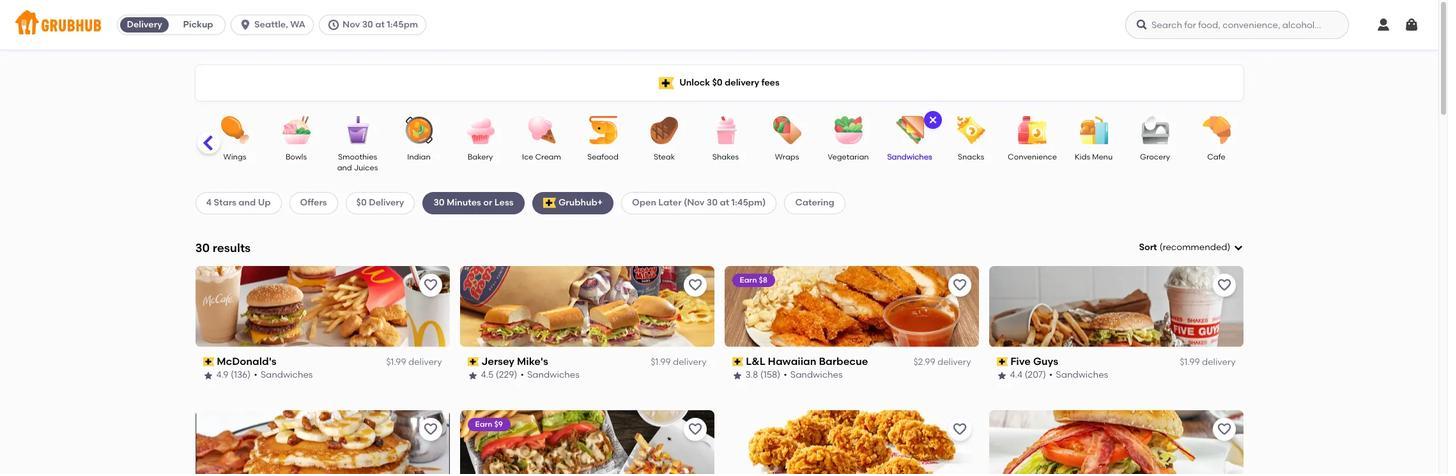 Task type: describe. For each thing, give the bounding box(es) containing it.
3.8 (158)
[[745, 370, 780, 381]]

vegetarian image
[[826, 116, 871, 144]]

sandwiches down sandwiches image
[[887, 153, 932, 162]]

$2.99
[[913, 357, 935, 368]]

delivery button
[[118, 15, 171, 35]]

$0 delivery
[[356, 198, 404, 209]]

wa
[[290, 19, 305, 30]]

svg image inside seattle, wa "button"
[[239, 19, 252, 31]]

4.5
[[481, 370, 494, 381]]

subscription pass image for five guys
[[997, 358, 1008, 367]]

(nov
[[684, 198, 705, 209]]

delivery for mcdonald's
[[408, 357, 442, 368]]

shakes image
[[703, 116, 748, 144]]

sort ( recommended )
[[1139, 242, 1231, 253]]

nov
[[343, 19, 360, 30]]

l&l hawaiian barbecue
[[746, 356, 868, 368]]

earn for earn $9
[[475, 420, 492, 429]]

30 results
[[195, 241, 251, 255]]

delivery for l&l hawaiian barbecue
[[937, 357, 971, 368]]

earn for earn $8
[[740, 276, 757, 285]]

30 left minutes
[[434, 198, 445, 209]]

• sandwiches for mcdonald's
[[254, 370, 313, 381]]

cafe
[[1207, 153, 1226, 162]]

less
[[495, 198, 514, 209]]

ice
[[522, 153, 533, 162]]

or
[[483, 198, 492, 209]]

open
[[632, 198, 656, 209]]

bakery
[[468, 153, 493, 162]]

at inside button
[[375, 19, 385, 30]]

• sandwiches for l&l hawaiian barbecue
[[784, 370, 843, 381]]

save this restaurant button for five guys logo
[[1213, 274, 1236, 297]]

recommended
[[1163, 242, 1227, 253]]

seattle, wa button
[[231, 15, 319, 35]]

(207)
[[1025, 370, 1046, 381]]

convenience
[[1008, 153, 1057, 162]]

snacks image
[[949, 116, 993, 144]]

fees
[[761, 77, 780, 88]]

4.4
[[1010, 370, 1022, 381]]

subscription pass image for mcdonald's
[[203, 358, 214, 367]]

snacks
[[958, 153, 984, 162]]

five
[[1010, 356, 1031, 368]]

(158)
[[760, 370, 780, 381]]

sandwiches for l&l hawaiian barbecue
[[790, 370, 843, 381]]

menu
[[1092, 153, 1113, 162]]

Search for food, convenience, alcohol... search field
[[1125, 11, 1349, 39]]

• for jersey mike's
[[521, 370, 524, 381]]

save this restaurant image for herfy's logo
[[1216, 422, 1232, 438]]

delivery for five guys
[[1202, 357, 1236, 368]]

(
[[1160, 242, 1163, 253]]

3.8
[[745, 370, 758, 381]]

and inside smoothies and juices
[[337, 164, 352, 173]]

smoothies and juices
[[337, 153, 378, 173]]

save this restaurant image for jersey mike's logo
[[687, 278, 703, 293]]

delivery inside button
[[127, 19, 162, 30]]

convenience image
[[1010, 116, 1055, 144]]

mike's
[[517, 356, 548, 368]]

open later (nov 30 at 1:45pm)
[[632, 198, 766, 209]]

none field containing sort
[[1139, 242, 1243, 255]]

wings image
[[212, 116, 257, 144]]

seafood
[[587, 153, 619, 162]]

• sandwiches for jersey mike's
[[521, 370, 580, 381]]

(229)
[[496, 370, 517, 381]]

save this restaurant image for five guys logo
[[1216, 278, 1232, 293]]

ice cream
[[522, 153, 561, 162]]

jersey
[[481, 356, 515, 368]]

mcdonald's
[[217, 356, 277, 368]]

unlock
[[679, 77, 710, 88]]

$1.99 delivery for five guys
[[1180, 357, 1236, 368]]

nov 30 at 1:45pm button
[[319, 15, 431, 35]]

kids
[[1075, 153, 1090, 162]]

save this restaurant button for jersey mike's logo
[[683, 274, 706, 297]]

herfy's logo image
[[989, 411, 1243, 475]]

4.5 (229)
[[481, 370, 517, 381]]

later
[[658, 198, 682, 209]]

4.4 (207)
[[1010, 370, 1046, 381]]

1 horizontal spatial at
[[720, 198, 729, 209]]

seattle,
[[254, 19, 288, 30]]

kfc logo image
[[724, 411, 979, 475]]

cream
[[535, 153, 561, 162]]

results
[[213, 241, 251, 255]]

corner bakery logo image
[[195, 411, 450, 475]]

$8
[[759, 276, 768, 285]]

4
[[206, 198, 212, 209]]

sandwiches image
[[887, 116, 932, 144]]

jersey mike's
[[481, 356, 548, 368]]

bowls image
[[274, 116, 319, 144]]

• for mcdonald's
[[254, 370, 257, 381]]

30 left results
[[195, 241, 210, 255]]

steak
[[654, 153, 675, 162]]

save this restaurant image for kfc logo
[[952, 422, 967, 438]]

0 vertical spatial $0
[[712, 77, 723, 88]]

wings
[[223, 153, 246, 162]]

save this restaurant image for mcdonald's logo
[[423, 278, 438, 293]]

offers
[[300, 198, 327, 209]]

$1.99 for mcdonald's
[[386, 357, 406, 368]]

$2.99 delivery
[[913, 357, 971, 368]]

juices
[[354, 164, 378, 173]]

save this restaurant button for herfy's logo
[[1213, 418, 1236, 441]]

svg image inside 'nov 30 at 1:45pm' button
[[327, 19, 340, 31]]

$9
[[494, 420, 503, 429]]

sandwiches for mcdonald's
[[261, 370, 313, 381]]

30 minutes or less
[[434, 198, 514, 209]]

main navigation navigation
[[0, 0, 1439, 50]]

save this restaurant image for corner bakery logo
[[423, 422, 438, 438]]

0 horizontal spatial $0
[[356, 198, 367, 209]]



Task type: vqa. For each thing, say whether or not it's contained in the screenshot.


Task type: locate. For each thing, give the bounding box(es) containing it.
• sandwiches down l&l hawaiian barbecue
[[784, 370, 843, 381]]

2 • sandwiches from the left
[[521, 370, 580, 381]]

subscription pass image left five
[[997, 358, 1008, 367]]

0 horizontal spatial $1.99 delivery
[[386, 357, 442, 368]]

stars
[[214, 198, 236, 209]]

4 stars and up
[[206, 198, 271, 209]]

1 vertical spatial delivery
[[369, 198, 404, 209]]

l&l hawaiian barbecue logo image
[[724, 266, 979, 348]]

$1.99
[[386, 357, 406, 368], [651, 357, 671, 368], [1180, 357, 1200, 368]]

unlock $0 delivery fees
[[679, 77, 780, 88]]

2 subscription pass image from the left
[[732, 358, 743, 367]]

earn
[[740, 276, 757, 285], [475, 420, 492, 429]]

1 horizontal spatial $0
[[712, 77, 723, 88]]

star icon image left 4.4 on the right bottom of page
[[997, 371, 1007, 381]]

sandwiches down mike's
[[527, 370, 580, 381]]

earn left $9
[[475, 420, 492, 429]]

2 $1.99 from the left
[[651, 357, 671, 368]]

bowls
[[286, 153, 307, 162]]

$1.99 delivery for mcdonald's
[[386, 357, 442, 368]]

• right the (136)
[[254, 370, 257, 381]]

$1.99 for jersey mike's
[[651, 357, 671, 368]]

2 star icon image from the left
[[467, 371, 478, 381]]

star icon image left 4.9
[[203, 371, 213, 381]]

1 • sandwiches from the left
[[254, 370, 313, 381]]

and left up
[[239, 198, 256, 209]]

1 vertical spatial svg image
[[928, 115, 938, 125]]

• sandwiches down the "mcdonald's"
[[254, 370, 313, 381]]

0 horizontal spatial delivery
[[127, 19, 162, 30]]

0 horizontal spatial earn
[[475, 420, 492, 429]]

1:45pm
[[387, 19, 418, 30]]

wraps
[[775, 153, 799, 162]]

0 vertical spatial and
[[337, 164, 352, 173]]

1 vertical spatial earn
[[475, 420, 492, 429]]

earn left $8
[[740, 276, 757, 285]]

catering
[[795, 198, 834, 209]]

pickup
[[183, 19, 213, 30]]

star icon image left 3.8 at bottom
[[732, 371, 742, 381]]

0 vertical spatial svg image
[[1136, 19, 1148, 31]]

save this restaurant button for corner bakery logo
[[419, 418, 442, 441]]

soup image
[[151, 116, 196, 144]]

delivery for jersey mike's
[[673, 357, 706, 368]]

0 vertical spatial earn
[[740, 276, 757, 285]]

delivery left pickup
[[127, 19, 162, 30]]

seafood image
[[581, 116, 625, 144]]

at left 1:45pm)
[[720, 198, 729, 209]]

• for five guys
[[1049, 370, 1053, 381]]

save this restaurant image
[[687, 278, 703, 293], [1216, 278, 1232, 293], [423, 422, 438, 438], [687, 422, 703, 438], [1216, 422, 1232, 438]]

1:45pm)
[[731, 198, 766, 209]]

cafe image
[[1194, 116, 1239, 144]]

(136)
[[231, 370, 251, 381]]

subscription pass image left l&l
[[732, 358, 743, 367]]

2 • from the left
[[521, 370, 524, 381]]

grubhub plus flag logo image left unlock
[[659, 77, 674, 89]]

3 star icon image from the left
[[732, 371, 742, 381]]

1 • from the left
[[254, 370, 257, 381]]

None field
[[1139, 242, 1243, 255]]

0 horizontal spatial at
[[375, 19, 385, 30]]

3 • sandwiches from the left
[[784, 370, 843, 381]]

l&l
[[746, 356, 765, 368]]

grubhub plus flag logo image for grubhub+
[[543, 198, 556, 209]]

1 vertical spatial $0
[[356, 198, 367, 209]]

$0 down juices
[[356, 198, 367, 209]]

nov 30 at 1:45pm
[[343, 19, 418, 30]]

0 horizontal spatial $1.99
[[386, 357, 406, 368]]

indian
[[407, 153, 431, 162]]

pickup button
[[171, 15, 225, 35]]

sandwiches down l&l hawaiian barbecue
[[790, 370, 843, 381]]

1 horizontal spatial grubhub plus flag logo image
[[659, 77, 674, 89]]

1 horizontal spatial $1.99 delivery
[[651, 357, 706, 368]]

smoothies and juices image
[[335, 116, 380, 144]]

star icon image left 4.5
[[467, 371, 478, 381]]

4 • from the left
[[1049, 370, 1053, 381]]

and
[[337, 164, 352, 173], [239, 198, 256, 209]]

guys
[[1033, 356, 1058, 368]]

kids menu
[[1075, 153, 1113, 162]]

steak image
[[642, 116, 687, 144]]

• for l&l hawaiian barbecue
[[784, 370, 787, 381]]

1 star icon image from the left
[[203, 371, 213, 381]]

1 subscription pass image from the left
[[203, 358, 214, 367]]

4.9 (136)
[[216, 370, 251, 381]]

• sandwiches
[[254, 370, 313, 381], [521, 370, 580, 381], [784, 370, 843, 381], [1049, 370, 1108, 381]]

delivery
[[725, 77, 759, 88], [408, 357, 442, 368], [673, 357, 706, 368], [937, 357, 971, 368], [1202, 357, 1236, 368]]

charleys cheesesteaks logo image
[[460, 411, 714, 475]]

1 $1.99 delivery from the left
[[386, 357, 442, 368]]

star icon image for l&l hawaiian barbecue
[[732, 371, 742, 381]]

4.9
[[216, 370, 229, 381]]

minutes
[[447, 198, 481, 209]]

2 vertical spatial svg image
[[1233, 243, 1243, 253]]

• sandwiches down mike's
[[521, 370, 580, 381]]

seattle, wa
[[254, 19, 305, 30]]

2 $1.99 delivery from the left
[[651, 357, 706, 368]]

• down jersey mike's
[[521, 370, 524, 381]]

4 • sandwiches from the left
[[1049, 370, 1108, 381]]

up
[[258, 198, 271, 209]]

save this restaurant image
[[423, 278, 438, 293], [952, 278, 967, 293], [952, 422, 967, 438]]

star icon image for mcdonald's
[[203, 371, 213, 381]]

and down smoothies
[[337, 164, 352, 173]]

subscription pass image for l&l hawaiian barbecue
[[732, 358, 743, 367]]

barbecue
[[819, 356, 868, 368]]

1 horizontal spatial and
[[337, 164, 352, 173]]

vegetarian
[[828, 153, 869, 162]]

five guys logo image
[[989, 266, 1243, 348]]

• sandwiches down guys
[[1049, 370, 1108, 381]]

0 horizontal spatial and
[[239, 198, 256, 209]]

subscription pass image for jersey mike's
[[467, 358, 479, 367]]

1 vertical spatial at
[[720, 198, 729, 209]]

2 horizontal spatial svg image
[[1233, 243, 1243, 253]]

delivery down juices
[[369, 198, 404, 209]]

)
[[1227, 242, 1231, 253]]

1 vertical spatial grubhub plus flag logo image
[[543, 198, 556, 209]]

subscription pass image
[[467, 358, 479, 367], [732, 358, 743, 367]]

1 horizontal spatial delivery
[[369, 198, 404, 209]]

1 horizontal spatial subscription pass image
[[997, 358, 1008, 367]]

wraps image
[[765, 116, 809, 144]]

svg image
[[1136, 19, 1148, 31], [928, 115, 938, 125], [1233, 243, 1243, 253]]

sandwiches for jersey mike's
[[527, 370, 580, 381]]

sandwiches down guys
[[1056, 370, 1108, 381]]

save this restaurant button
[[419, 274, 442, 297], [683, 274, 706, 297], [948, 274, 971, 297], [1213, 274, 1236, 297], [419, 418, 442, 441], [683, 418, 706, 441], [948, 418, 971, 441], [1213, 418, 1236, 441]]

1 horizontal spatial earn
[[740, 276, 757, 285]]

sandwiches for five guys
[[1056, 370, 1108, 381]]

earn $9
[[475, 420, 503, 429]]

2 subscription pass image from the left
[[997, 358, 1008, 367]]

at left "1:45pm"
[[375, 19, 385, 30]]

1 subscription pass image from the left
[[467, 358, 479, 367]]

1 horizontal spatial svg image
[[1136, 19, 1148, 31]]

$0
[[712, 77, 723, 88], [356, 198, 367, 209]]

30 right nov
[[362, 19, 373, 30]]

2 horizontal spatial $1.99 delivery
[[1180, 357, 1236, 368]]

0 horizontal spatial subscription pass image
[[467, 358, 479, 367]]

0 vertical spatial at
[[375, 19, 385, 30]]

0 horizontal spatial subscription pass image
[[203, 358, 214, 367]]

jersey mike's logo image
[[460, 266, 714, 348]]

indian image
[[397, 116, 441, 144]]

1 horizontal spatial subscription pass image
[[732, 358, 743, 367]]

0 vertical spatial delivery
[[127, 19, 162, 30]]

$1.99 for five guys
[[1180, 357, 1200, 368]]

grubhub plus flag logo image left grubhub+ in the top left of the page
[[543, 198, 556, 209]]

svg image inside main navigation navigation
[[1136, 19, 1148, 31]]

subscription pass image left jersey
[[467, 358, 479, 367]]

at
[[375, 19, 385, 30], [720, 198, 729, 209]]

sandwiches
[[887, 153, 932, 162], [261, 370, 313, 381], [527, 370, 580, 381], [790, 370, 843, 381], [1056, 370, 1108, 381]]

svg image
[[1376, 17, 1391, 33], [1404, 17, 1419, 33], [239, 19, 252, 31], [327, 19, 340, 31]]

$1.99 delivery for jersey mike's
[[651, 357, 706, 368]]

1 vertical spatial and
[[239, 198, 256, 209]]

star icon image for jersey mike's
[[467, 371, 478, 381]]

smoothies
[[338, 153, 377, 162]]

3 $1.99 delivery from the left
[[1180, 357, 1236, 368]]

$0 right unlock
[[712, 77, 723, 88]]

• right (158)
[[784, 370, 787, 381]]

grubhub+
[[558, 198, 603, 209]]

• down guys
[[1049, 370, 1053, 381]]

grocery image
[[1133, 116, 1177, 144]]

30 inside button
[[362, 19, 373, 30]]

save this restaurant button for kfc logo
[[948, 418, 971, 441]]

sandwiches down the "mcdonald's"
[[261, 370, 313, 381]]

hawaiian
[[768, 356, 816, 368]]

0 vertical spatial grubhub plus flag logo image
[[659, 77, 674, 89]]

grocery
[[1140, 153, 1170, 162]]

3 • from the left
[[784, 370, 787, 381]]

ice cream image
[[519, 116, 564, 144]]

• sandwiches for five guys
[[1049, 370, 1108, 381]]

30 right (nov
[[707, 198, 718, 209]]

star icon image
[[203, 371, 213, 381], [467, 371, 478, 381], [732, 371, 742, 381], [997, 371, 1007, 381]]

•
[[254, 370, 257, 381], [521, 370, 524, 381], [784, 370, 787, 381], [1049, 370, 1053, 381]]

0 horizontal spatial grubhub plus flag logo image
[[543, 198, 556, 209]]

star icon image for five guys
[[997, 371, 1007, 381]]

1 $1.99 from the left
[[386, 357, 406, 368]]

grubhub plus flag logo image for unlock $0 delivery fees
[[659, 77, 674, 89]]

earn $8
[[740, 276, 768, 285]]

4 star icon image from the left
[[997, 371, 1007, 381]]

delivery
[[127, 19, 162, 30], [369, 198, 404, 209]]

five guys
[[1010, 356, 1058, 368]]

bakery image
[[458, 116, 503, 144]]

kids menu image
[[1071, 116, 1116, 144]]

subscription pass image left the "mcdonald's"
[[203, 358, 214, 367]]

subscription pass image
[[203, 358, 214, 367], [997, 358, 1008, 367]]

$1.99 delivery
[[386, 357, 442, 368], [651, 357, 706, 368], [1180, 357, 1236, 368]]

grubhub plus flag logo image
[[659, 77, 674, 89], [543, 198, 556, 209]]

mcdonald's logo image
[[195, 266, 450, 348]]

0 horizontal spatial svg image
[[928, 115, 938, 125]]

3 $1.99 from the left
[[1180, 357, 1200, 368]]

sort
[[1139, 242, 1157, 253]]

2 horizontal spatial $1.99
[[1180, 357, 1200, 368]]

save this restaurant button for mcdonald's logo
[[419, 274, 442, 297]]

shakes
[[712, 153, 739, 162]]

1 horizontal spatial $1.99
[[651, 357, 671, 368]]



